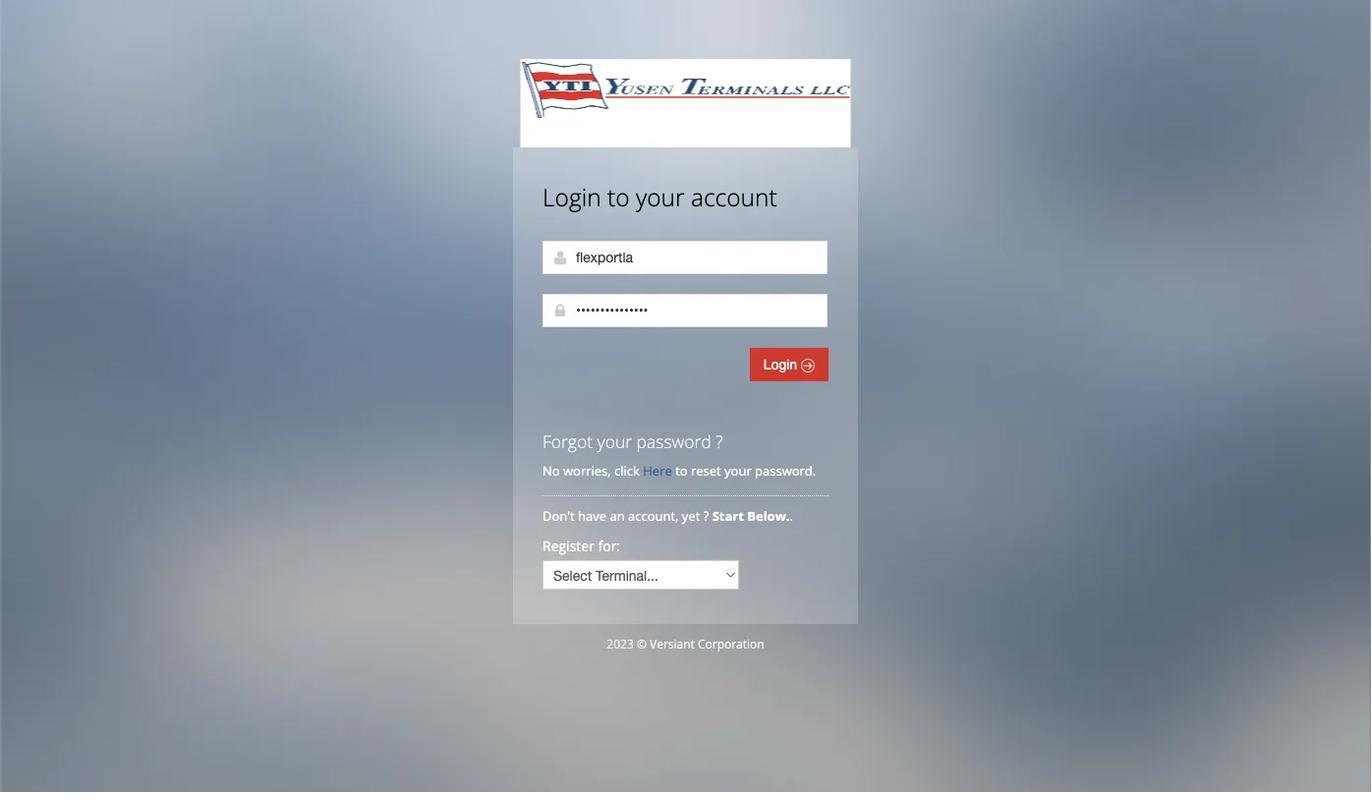 Task type: locate. For each thing, give the bounding box(es) containing it.
1 vertical spatial login
[[764, 357, 801, 373]]

to right here link
[[676, 462, 688, 480]]

below.
[[748, 507, 790, 525]]

0 horizontal spatial login
[[543, 180, 601, 213]]

1 horizontal spatial login
[[764, 357, 801, 373]]

for:
[[598, 536, 620, 555]]

1 horizontal spatial to
[[676, 462, 688, 480]]

0 vertical spatial to
[[608, 180, 630, 213]]

password.
[[755, 462, 816, 480]]

2 vertical spatial your
[[725, 462, 752, 480]]

here
[[643, 462, 672, 480]]

Password password field
[[543, 294, 828, 327]]

1 horizontal spatial ?
[[716, 430, 723, 453]]

versiant
[[650, 636, 695, 652]]

0 vertical spatial ?
[[716, 430, 723, 453]]

2 horizontal spatial your
[[725, 462, 752, 480]]

?
[[716, 430, 723, 453], [704, 507, 709, 525]]

login for login to your account
[[543, 180, 601, 213]]

forgot your password ? no worries, click here to reset your password.
[[543, 430, 816, 480]]

your up username text field
[[636, 180, 685, 213]]

1 horizontal spatial your
[[636, 180, 685, 213]]

0 horizontal spatial your
[[597, 430, 632, 453]]

0 vertical spatial login
[[543, 180, 601, 213]]

your right reset
[[725, 462, 752, 480]]

login inside login button
[[764, 357, 801, 373]]

.
[[790, 507, 793, 525]]

©
[[637, 636, 647, 652]]

login button
[[750, 348, 829, 382]]

1 vertical spatial ?
[[704, 507, 709, 525]]

? right yet
[[704, 507, 709, 525]]

? inside forgot your password ? no worries, click here to reset your password.
[[716, 430, 723, 453]]

1 vertical spatial your
[[597, 430, 632, 453]]

0 vertical spatial your
[[636, 180, 685, 213]]

yet
[[682, 507, 700, 525]]

your up the click
[[597, 430, 632, 453]]

to up username text field
[[608, 180, 630, 213]]

? up reset
[[716, 430, 723, 453]]

here link
[[643, 462, 672, 480]]

your
[[636, 180, 685, 213], [597, 430, 632, 453], [725, 462, 752, 480]]

login
[[543, 180, 601, 213], [764, 357, 801, 373]]

register for:
[[543, 536, 620, 555]]

to
[[608, 180, 630, 213], [676, 462, 688, 480]]

register
[[543, 536, 595, 555]]

don't
[[543, 507, 575, 525]]

1 vertical spatial to
[[676, 462, 688, 480]]



Task type: describe. For each thing, give the bounding box(es) containing it.
account,
[[628, 507, 679, 525]]

2023 © versiant corporation
[[607, 636, 765, 652]]

0 horizontal spatial ?
[[704, 507, 709, 525]]

login to your account
[[543, 180, 777, 213]]

0 horizontal spatial to
[[608, 180, 630, 213]]

to inside forgot your password ? no worries, click here to reset your password.
[[676, 462, 688, 480]]

account
[[691, 180, 777, 213]]

start
[[713, 507, 744, 525]]

no
[[543, 462, 560, 480]]

lock image
[[553, 303, 568, 319]]

login for login
[[764, 357, 801, 373]]

user image
[[553, 250, 568, 265]]

password
[[637, 430, 712, 453]]

Username text field
[[543, 241, 828, 274]]

corporation
[[698, 636, 765, 652]]

click
[[615, 462, 640, 480]]

forgot
[[543, 430, 593, 453]]

swapright image
[[801, 359, 815, 373]]

have
[[578, 507, 607, 525]]

worries,
[[563, 462, 611, 480]]

reset
[[691, 462, 721, 480]]

2023
[[607, 636, 634, 652]]

don't have an account, yet ? start below. .
[[543, 507, 797, 525]]

an
[[610, 507, 625, 525]]



